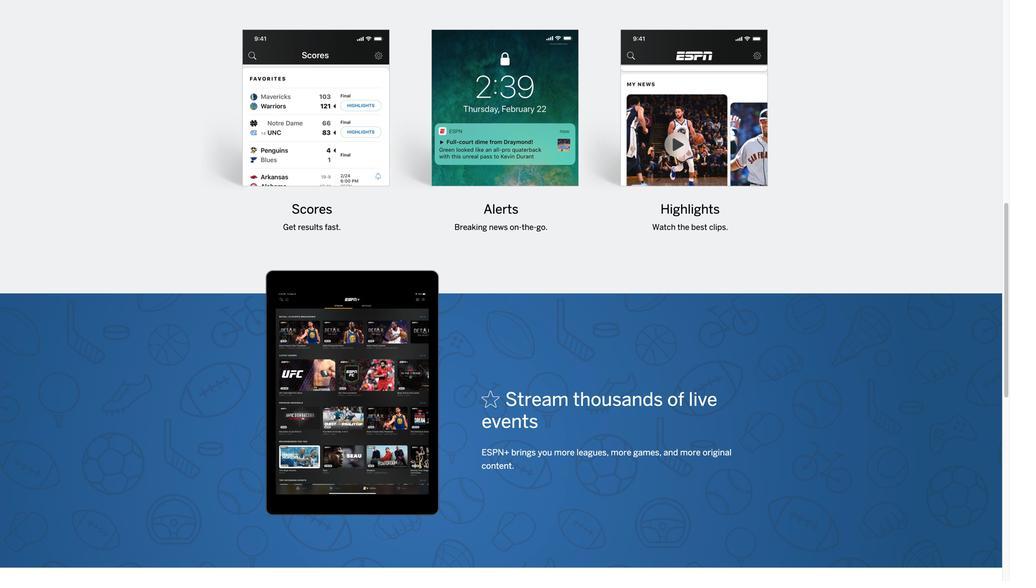 Task type: locate. For each thing, give the bounding box(es) containing it.
highlights image
[[579, 30, 768, 192]]

watch
[[652, 222, 676, 233]]

alerts breaking news on-the-go.
[[454, 201, 548, 233]]

breaking
[[454, 222, 487, 233]]

1 more from the left
[[554, 448, 575, 458]]

results
[[298, 222, 323, 233]]

stream thousands of live events
[[482, 388, 717, 434]]

more
[[554, 448, 575, 458], [611, 448, 631, 458], [680, 448, 701, 458]]

your teams. your sports. image
[[265, 270, 440, 517]]

0 horizontal spatial more
[[554, 448, 575, 458]]

leagues,
[[577, 448, 609, 458]]

alerts image
[[390, 30, 579, 192]]

get
[[283, 222, 296, 233]]

stream
[[505, 388, 569, 412]]

espn+ brings you more leagues, more games, and more original content.
[[482, 448, 732, 472]]

go.
[[536, 222, 548, 233]]

alerts
[[484, 201, 519, 218]]

scores get results fast.
[[283, 201, 341, 233]]

on-
[[510, 222, 522, 233]]

more left 'games,'
[[611, 448, 631, 458]]

live
[[689, 388, 717, 412]]

the-
[[522, 222, 537, 233]]

1 horizontal spatial more
[[611, 448, 631, 458]]

more right you
[[554, 448, 575, 458]]

2 horizontal spatial more
[[680, 448, 701, 458]]

more right and
[[680, 448, 701, 458]]

highlights watch the best clips.
[[652, 201, 728, 233]]

fast.
[[325, 222, 341, 233]]

you
[[538, 448, 552, 458]]

the
[[677, 222, 689, 233]]

original
[[703, 448, 732, 458]]



Task type: describe. For each thing, give the bounding box(es) containing it.
best
[[691, 222, 707, 233]]

events
[[482, 410, 538, 434]]

and
[[664, 448, 678, 458]]

2 more from the left
[[611, 448, 631, 458]]

highlights
[[661, 201, 720, 218]]

games,
[[633, 448, 662, 458]]

3 more from the left
[[680, 448, 701, 458]]

scores image
[[201, 30, 390, 192]]

brings
[[511, 448, 536, 458]]

clips.
[[709, 222, 728, 233]]

scores
[[292, 201, 332, 218]]

thousands
[[573, 388, 663, 412]]

of
[[667, 388, 684, 412]]

espn+
[[482, 448, 509, 458]]

content.
[[482, 461, 514, 472]]

news
[[489, 222, 508, 233]]



Task type: vqa. For each thing, say whether or not it's contained in the screenshot.
leagues,
yes



